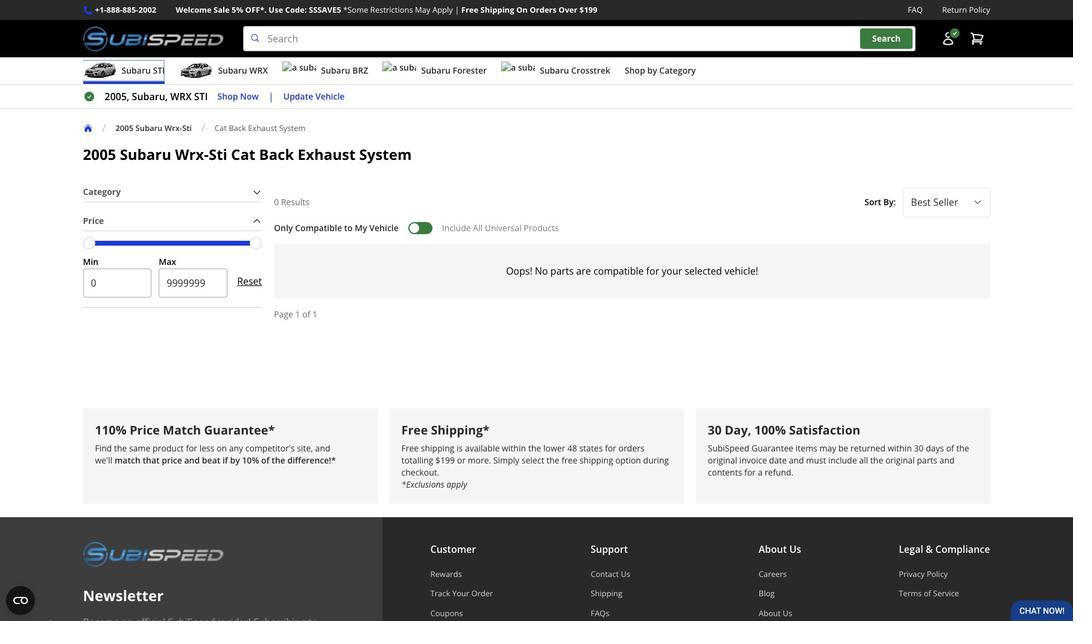 Task type: vqa. For each thing, say whether or not it's contained in the screenshot.


Task type: locate. For each thing, give the bounding box(es) containing it.
price
[[83, 215, 104, 226], [130, 422, 160, 438]]

1 horizontal spatial $199
[[580, 4, 598, 15]]

0 horizontal spatial wrx
[[170, 90, 192, 103]]

sti down a subaru wrx thumbnail image
[[194, 90, 208, 103]]

be
[[839, 443, 849, 454]]

customer
[[431, 543, 476, 556]]

2005,
[[105, 90, 129, 103]]

1 horizontal spatial shipping
[[591, 588, 623, 599]]

5 subaru from the left
[[540, 65, 569, 76]]

$199 left or
[[436, 455, 455, 466]]

1 vertical spatial exhaust
[[298, 144, 356, 164]]

us for "about us" link
[[783, 608, 793, 619]]

0 vertical spatial |
[[455, 4, 460, 15]]

1 vertical spatial policy
[[927, 569, 949, 580]]

a subaru sti thumbnail image image
[[83, 62, 117, 80]]

original down returned at the right of page
[[886, 455, 915, 466]]

welcome
[[176, 4, 212, 15]]

1 vertical spatial $199
[[436, 455, 455, 466]]

vehicle right the my at the left
[[370, 222, 399, 233]]

for left less
[[186, 443, 197, 454]]

885-
[[123, 4, 139, 15]]

home image
[[83, 123, 93, 133]]

track your order
[[431, 588, 493, 599]]

2005
[[116, 122, 133, 133], [83, 144, 116, 164]]

0 vertical spatial wrx
[[250, 65, 268, 76]]

search input field
[[243, 26, 916, 51]]

*exclusions
[[402, 479, 445, 490]]

policy up terms of service 'link'
[[927, 569, 949, 580]]

for right states
[[605, 443, 617, 454]]

cat down cat back exhaust system
[[231, 144, 256, 164]]

of right page
[[303, 308, 310, 320]]

2 subispeed logo image from the top
[[83, 542, 224, 567]]

shop inside dropdown button
[[625, 65, 646, 76]]

price up same on the left bottom of page
[[130, 422, 160, 438]]

0 horizontal spatial shop
[[218, 90, 238, 102]]

subaru inside subaru sti dropdown button
[[122, 65, 151, 76]]

1 vertical spatial about us
[[759, 608, 793, 619]]

my
[[355, 222, 367, 233]]

support
[[591, 543, 628, 556]]

wrx- up category dropdown button on the top
[[175, 144, 209, 164]]

0 vertical spatial shipping
[[421, 443, 455, 454]]

faqs link
[[591, 608, 662, 619]]

0 vertical spatial free
[[462, 4, 479, 15]]

0 vertical spatial back
[[229, 122, 246, 133]]

exhaust up results at the top left of page
[[298, 144, 356, 164]]

returned
[[851, 443, 886, 454]]

1 vertical spatial by
[[230, 455, 240, 466]]

product
[[153, 443, 184, 454]]

subaru left brz
[[321, 65, 350, 76]]

orders
[[530, 4, 557, 15]]

within
[[502, 443, 526, 454], [888, 443, 913, 454]]

0 vertical spatial $199
[[580, 4, 598, 15]]

2 / from the left
[[202, 121, 205, 135]]

difference!*
[[288, 455, 336, 466]]

update vehicle button
[[284, 90, 345, 104]]

0 vertical spatial policy
[[970, 4, 991, 15]]

0 vertical spatial by
[[648, 65, 658, 76]]

0 horizontal spatial vehicle
[[316, 90, 345, 102]]

button image
[[941, 31, 956, 46]]

the up the match
[[114, 443, 127, 454]]

about down the blog
[[759, 608, 781, 619]]

0 vertical spatial 2005
[[116, 122, 133, 133]]

1 vertical spatial wrx
[[170, 90, 192, 103]]

wrx up the now
[[250, 65, 268, 76]]

cat back exhaust system
[[215, 122, 306, 133]]

faq link
[[908, 4, 924, 16]]

wrx inside dropdown button
[[250, 65, 268, 76]]

/ right 2005 subaru wrx-sti at left
[[202, 121, 205, 135]]

about us up careers "link"
[[759, 543, 802, 556]]

or
[[457, 455, 466, 466]]

vehicle down subaru brz dropdown button
[[316, 90, 345, 102]]

subaru for subaru sti
[[122, 65, 151, 76]]

the down "lower"
[[547, 455, 560, 466]]

0 vertical spatial sti
[[153, 65, 165, 76]]

1 horizontal spatial back
[[259, 144, 294, 164]]

4 subaru from the left
[[422, 65, 451, 76]]

0 vertical spatial about us
[[759, 543, 802, 556]]

option
[[616, 455, 641, 466]]

0 vertical spatial parts
[[551, 264, 574, 277]]

subaru for 2005 subaru wrx-sti cat back exhaust system
[[120, 144, 171, 164]]

0 horizontal spatial shipping
[[481, 4, 515, 15]]

simply
[[494, 455, 520, 466]]

110% price match guarantee*
[[95, 422, 275, 438]]

of down competitor's
[[261, 455, 270, 466]]

wrx- for 2005 subaru wrx-sti cat back exhaust system
[[175, 144, 209, 164]]

2 vertical spatial us
[[783, 608, 793, 619]]

by left the category
[[648, 65, 658, 76]]

0 vertical spatial system
[[279, 122, 306, 133]]

shipping down states
[[580, 455, 614, 466]]

items
[[796, 443, 818, 454]]

0 horizontal spatial sti
[[182, 122, 192, 133]]

a subaru brz thumbnail image image
[[283, 62, 316, 80]]

sti
[[182, 122, 192, 133], [209, 144, 227, 164]]

coupons link
[[431, 608, 493, 619]]

and inside find the same product for less on any competitor's site, and we'll
[[315, 443, 331, 454]]

30 up subispeed
[[708, 422, 722, 438]]

and up difference!*
[[315, 443, 331, 454]]

2 about us from the top
[[759, 608, 793, 619]]

exhaust up 2005 subaru wrx-sti cat back exhaust system
[[248, 122, 277, 133]]

subaru left "forester"
[[422, 65, 451, 76]]

sti down the 2005, subaru, wrx sti
[[182, 122, 192, 133]]

100%
[[755, 422, 787, 438]]

sti inside dropdown button
[[153, 65, 165, 76]]

parts down days
[[918, 455, 938, 466]]

sti up the 2005, subaru, wrx sti
[[153, 65, 165, 76]]

subaru down subaru,
[[136, 122, 163, 133]]

+1-888-885-2002
[[95, 4, 156, 15]]

subaru inside subaru brz dropdown button
[[321, 65, 350, 76]]

1 vertical spatial parts
[[918, 455, 938, 466]]

policy for return policy
[[970, 4, 991, 15]]

1 vertical spatial vehicle
[[370, 222, 399, 233]]

vehicle inside button
[[316, 90, 345, 102]]

shop left the category
[[625, 65, 646, 76]]

shop left the now
[[218, 90, 238, 102]]

welcome sale 5% off*. use code: sssave5
[[176, 4, 341, 15]]

2005 down the home icon
[[83, 144, 116, 164]]

within up simply
[[502, 443, 526, 454]]

shipping left is
[[421, 443, 455, 454]]

3 subaru from the left
[[321, 65, 350, 76]]

0 vertical spatial price
[[83, 215, 104, 226]]

legal
[[900, 543, 924, 556]]

2 subaru from the left
[[218, 65, 247, 76]]

/ right the home icon
[[102, 121, 106, 135]]

0 vertical spatial about
[[759, 543, 787, 556]]

apply
[[433, 4, 453, 15]]

for left a at the bottom right
[[745, 467, 756, 478]]

us up careers "link"
[[790, 543, 802, 556]]

contact us
[[591, 569, 631, 580]]

reset button
[[237, 267, 262, 296]]

0 horizontal spatial parts
[[551, 264, 574, 277]]

apply
[[447, 479, 467, 490]]

parts right no
[[551, 264, 574, 277]]

original up 'contents'
[[708, 455, 738, 466]]

wrx- for 2005 subaru wrx-sti
[[165, 122, 182, 133]]

30 left days
[[915, 443, 924, 454]]

subaru up shop now
[[218, 65, 247, 76]]

subaru up subaru,
[[122, 65, 151, 76]]

system
[[279, 122, 306, 133], [359, 144, 412, 164]]

2 within from the left
[[888, 443, 913, 454]]

|
[[455, 4, 460, 15], [269, 90, 274, 103]]

1 vertical spatial price
[[130, 422, 160, 438]]

1 vertical spatial 30
[[915, 443, 924, 454]]

1 horizontal spatial 1
[[313, 308, 318, 320]]

1 vertical spatial shipping
[[591, 588, 623, 599]]

wrx-
[[165, 122, 182, 133], [175, 144, 209, 164]]

satisfaction
[[790, 422, 861, 438]]

by:
[[884, 196, 897, 208]]

subispeed logo image up newsletter
[[83, 542, 224, 567]]

original
[[708, 455, 738, 466], [886, 455, 915, 466]]

*some restrictions may apply | free shipping on orders over $199
[[343, 4, 598, 15]]

and left beat
[[184, 455, 200, 466]]

subaru
[[122, 65, 151, 76], [218, 65, 247, 76], [321, 65, 350, 76], [422, 65, 451, 76], [540, 65, 569, 76]]

contact
[[591, 569, 619, 580]]

shipping left the on
[[481, 4, 515, 15]]

1 horizontal spatial |
[[455, 4, 460, 15]]

update
[[284, 90, 313, 102]]

0 vertical spatial subaru
[[136, 122, 163, 133]]

Min text field
[[83, 269, 152, 298]]

1 horizontal spatial /
[[202, 121, 205, 135]]

1 horizontal spatial vehicle
[[370, 222, 399, 233]]

Max text field
[[159, 269, 228, 298]]

careers link
[[759, 569, 802, 580]]

only compatible to my vehicle
[[274, 222, 399, 233]]

1 about from the top
[[759, 543, 787, 556]]

0 vertical spatial vehicle
[[316, 90, 345, 102]]

0 vertical spatial shipping
[[481, 4, 515, 15]]

shipping down contact
[[591, 588, 623, 599]]

by
[[648, 65, 658, 76], [230, 455, 240, 466]]

sti down cat back exhaust system
[[209, 144, 227, 164]]

price up 'minimum' slider
[[83, 215, 104, 226]]

sort
[[865, 196, 882, 208]]

for left your
[[647, 264, 660, 277]]

1 vertical spatial cat
[[231, 144, 256, 164]]

back up 2005 subaru wrx-sti cat back exhaust system
[[229, 122, 246, 133]]

wrx
[[250, 65, 268, 76], [170, 90, 192, 103]]

checkout.
[[402, 467, 440, 478]]

1 horizontal spatial policy
[[970, 4, 991, 15]]

$199 right over
[[580, 4, 598, 15]]

0 horizontal spatial exhaust
[[248, 122, 277, 133]]

0 horizontal spatial $199
[[436, 455, 455, 466]]

1 vertical spatial sti
[[209, 144, 227, 164]]

privacy
[[900, 569, 925, 580]]

cat down the shop now link
[[215, 122, 227, 133]]

1 vertical spatial us
[[621, 569, 631, 580]]

back down 'cat back exhaust system' link on the top of page
[[259, 144, 294, 164]]

the right days
[[957, 443, 970, 454]]

the up select
[[529, 443, 542, 454]]

shipping
[[481, 4, 515, 15], [591, 588, 623, 599]]

for inside find the same product for less on any competitor's site, and we'll
[[186, 443, 197, 454]]

0 horizontal spatial within
[[502, 443, 526, 454]]

0 horizontal spatial |
[[269, 90, 274, 103]]

1 vertical spatial |
[[269, 90, 274, 103]]

subaru down 2005 subaru wrx-sti at left
[[120, 144, 171, 164]]

within right returned at the right of page
[[888, 443, 913, 454]]

are
[[577, 264, 591, 277]]

back
[[229, 122, 246, 133], [259, 144, 294, 164]]

1 vertical spatial system
[[359, 144, 412, 164]]

2 vertical spatial free
[[402, 443, 419, 454]]

over
[[559, 4, 578, 15]]

subaru wrx button
[[180, 60, 268, 84]]

terms of service
[[900, 588, 960, 599]]

select... image
[[973, 198, 983, 207]]

1 within from the left
[[502, 443, 526, 454]]

1 vertical spatial 2005
[[83, 144, 116, 164]]

shipping
[[421, 443, 455, 454], [580, 455, 614, 466]]

subaru inside subaru wrx dropdown button
[[218, 65, 247, 76]]

1 vertical spatial shipping
[[580, 455, 614, 466]]

1 vertical spatial about
[[759, 608, 781, 619]]

subaru for subaru forester
[[422, 65, 451, 76]]

1 vertical spatial wrx-
[[175, 144, 209, 164]]

0 vertical spatial 30
[[708, 422, 722, 438]]

wrx- down the 2005, subaru, wrx sti
[[165, 122, 182, 133]]

compatible
[[594, 264, 644, 277]]

us up shipping link
[[621, 569, 631, 580]]

category
[[660, 65, 696, 76]]

about us
[[759, 543, 802, 556], [759, 608, 793, 619]]

0 horizontal spatial sti
[[153, 65, 165, 76]]

0 vertical spatial subispeed logo image
[[83, 26, 224, 51]]

us for the contact us link
[[621, 569, 631, 580]]

1 horizontal spatial within
[[888, 443, 913, 454]]

states
[[580, 443, 603, 454]]

1 vertical spatial shop
[[218, 90, 238, 102]]

$199 inside free shipping* free shipping is available within the lower 48 states for orders totalling $199 or more. simply select the free shipping option during checkout. *exclusions apply
[[436, 455, 455, 466]]

exhaust
[[248, 122, 277, 133], [298, 144, 356, 164]]

subaru brz button
[[283, 60, 368, 84]]

1 subaru from the left
[[122, 65, 151, 76]]

0 vertical spatial sti
[[182, 122, 192, 133]]

0 horizontal spatial 1
[[296, 308, 300, 320]]

1 vertical spatial sti
[[194, 90, 208, 103]]

cat
[[215, 122, 227, 133], [231, 144, 256, 164]]

refund.
[[765, 467, 794, 478]]

2002
[[139, 4, 156, 15]]

1 horizontal spatial shipping
[[580, 455, 614, 466]]

| right the now
[[269, 90, 274, 103]]

of right days
[[947, 443, 955, 454]]

1 horizontal spatial wrx
[[250, 65, 268, 76]]

policy
[[970, 4, 991, 15], [927, 569, 949, 580]]

blog link
[[759, 588, 802, 599]]

about up careers
[[759, 543, 787, 556]]

0 horizontal spatial policy
[[927, 569, 949, 580]]

shop for shop now
[[218, 90, 238, 102]]

policy right return
[[970, 4, 991, 15]]

the down competitor's
[[272, 455, 285, 466]]

during
[[644, 455, 669, 466]]

0 horizontal spatial price
[[83, 215, 104, 226]]

0 vertical spatial cat
[[215, 122, 227, 133]]

subispeed logo image down 2002 at the left top of the page
[[83, 26, 224, 51]]

about us down blog link
[[759, 608, 793, 619]]

policy inside return policy link
[[970, 4, 991, 15]]

| right apply
[[455, 4, 460, 15]]

1 horizontal spatial sti
[[209, 144, 227, 164]]

0 horizontal spatial /
[[102, 121, 106, 135]]

1 vertical spatial back
[[259, 144, 294, 164]]

may
[[820, 443, 837, 454]]

us down blog link
[[783, 608, 793, 619]]

1 horizontal spatial original
[[886, 455, 915, 466]]

0 horizontal spatial back
[[229, 122, 246, 133]]

same
[[129, 443, 151, 454]]

free shipping* free shipping is available within the lower 48 states for orders totalling $199 or more. simply select the free shipping option during checkout. *exclusions apply
[[402, 422, 669, 490]]

0 vertical spatial wrx-
[[165, 122, 182, 133]]

1 vertical spatial subispeed logo image
[[83, 542, 224, 567]]

wrx down a subaru wrx thumbnail image
[[170, 90, 192, 103]]

0 horizontal spatial 30
[[708, 422, 722, 438]]

2005 down 2005,
[[116, 122, 133, 133]]

0 horizontal spatial original
[[708, 455, 738, 466]]

subaru left crosstrek
[[540, 65, 569, 76]]

guarantee
[[752, 443, 794, 454]]

and down days
[[940, 455, 955, 466]]

that
[[143, 455, 160, 466]]

0 vertical spatial exhaust
[[248, 122, 277, 133]]

0 vertical spatial shop
[[625, 65, 646, 76]]

sti
[[153, 65, 165, 76], [194, 90, 208, 103]]

1 vertical spatial subaru
[[120, 144, 171, 164]]

subispeed logo image
[[83, 26, 224, 51], [83, 542, 224, 567]]

free
[[562, 455, 578, 466]]

by right 'if'
[[230, 455, 240, 466]]

1 horizontal spatial parts
[[918, 455, 938, 466]]

1 horizontal spatial shop
[[625, 65, 646, 76]]

terms
[[900, 588, 922, 599]]

1 horizontal spatial by
[[648, 65, 658, 76]]



Task type: describe. For each thing, give the bounding box(es) containing it.
match that price and beat if by 10% of the difference!*
[[115, 455, 336, 466]]

1 horizontal spatial system
[[359, 144, 412, 164]]

we'll
[[95, 455, 112, 466]]

search button
[[861, 29, 913, 49]]

guarantee*
[[204, 422, 275, 438]]

policy for privacy policy
[[927, 569, 949, 580]]

order
[[472, 588, 493, 599]]

1 horizontal spatial 30
[[915, 443, 924, 454]]

lower
[[544, 443, 566, 454]]

1 subispeed logo image from the top
[[83, 26, 224, 51]]

subaru for subaru brz
[[321, 65, 350, 76]]

cat back exhaust system link
[[215, 122, 315, 133]]

subaru wrx
[[218, 65, 268, 76]]

the inside find the same product for less on any competitor's site, and we'll
[[114, 443, 127, 454]]

oops!
[[506, 264, 533, 277]]

reset
[[237, 275, 262, 288]]

1 horizontal spatial sti
[[194, 90, 208, 103]]

totalling
[[402, 455, 434, 466]]

less
[[200, 443, 215, 454]]

careers
[[759, 569, 787, 580]]

by inside dropdown button
[[648, 65, 658, 76]]

2005 subaru wrx-sti cat back exhaust system
[[83, 144, 412, 164]]

parts inside 30 day, 100% satisfaction subispeed guarantee items may be returned within 30 days of the original invoice date and must include all the original parts and contents for a refund.
[[918, 455, 938, 466]]

2005 for 2005 subaru wrx-sti
[[116, 122, 133, 133]]

shop for shop by category
[[625, 65, 646, 76]]

1 1 from the left
[[296, 308, 300, 320]]

results
[[281, 196, 310, 208]]

brz
[[353, 65, 368, 76]]

0 horizontal spatial system
[[279, 122, 306, 133]]

return
[[943, 4, 968, 15]]

update vehicle
[[284, 90, 345, 102]]

price inside dropdown button
[[83, 215, 104, 226]]

universal
[[485, 222, 522, 233]]

2005 for 2005 subaru wrx-sti cat back exhaust system
[[83, 144, 116, 164]]

category
[[83, 186, 121, 197]]

shop now link
[[218, 90, 259, 104]]

minimum slider
[[83, 237, 95, 249]]

0 horizontal spatial cat
[[215, 122, 227, 133]]

newsletter
[[83, 586, 164, 606]]

and down items
[[790, 455, 805, 466]]

selected
[[685, 264, 723, 277]]

a subaru crosstrek thumbnail image image
[[502, 62, 535, 80]]

subaru for 2005 subaru wrx-sti
[[136, 122, 163, 133]]

maximum slider
[[250, 237, 262, 249]]

page 1 of 1
[[274, 308, 318, 320]]

sti for 2005 subaru wrx-sti cat back exhaust system
[[209, 144, 227, 164]]

search
[[873, 33, 901, 44]]

30 day, 100% satisfaction subispeed guarantee items may be returned within 30 days of the original invoice date and must include all the original parts and contents for a refund.
[[708, 422, 970, 478]]

restrictions
[[371, 4, 413, 15]]

more.
[[468, 455, 491, 466]]

service
[[934, 588, 960, 599]]

a subaru forester thumbnail image image
[[383, 62, 417, 80]]

find the same product for less on any competitor's site, and we'll
[[95, 443, 331, 466]]

1 original from the left
[[708, 455, 738, 466]]

subaru for subaru wrx
[[218, 65, 247, 76]]

subaru for subaru crosstrek
[[540, 65, 569, 76]]

1 horizontal spatial price
[[130, 422, 160, 438]]

forester
[[453, 65, 487, 76]]

within inside free shipping* free shipping is available within the lower 48 states for orders totalling $199 or more. simply select the free shipping option during checkout. *exclusions apply
[[502, 443, 526, 454]]

0
[[274, 196, 279, 208]]

on
[[217, 443, 227, 454]]

1 / from the left
[[102, 121, 106, 135]]

to
[[344, 222, 353, 233]]

return policy link
[[943, 4, 991, 16]]

1 about us from the top
[[759, 543, 802, 556]]

must
[[807, 455, 827, 466]]

subaru crosstrek
[[540, 65, 611, 76]]

sti for 2005 subaru wrx-sti
[[182, 122, 192, 133]]

subaru crosstrek button
[[502, 60, 611, 84]]

of right "terms"
[[924, 588, 932, 599]]

contents
[[708, 467, 743, 478]]

2 about from the top
[[759, 608, 781, 619]]

the right all
[[871, 455, 884, 466]]

subaru forester
[[422, 65, 487, 76]]

for inside 30 day, 100% satisfaction subispeed guarantee items may be returned within 30 days of the original invoice date and must include all the original parts and contents for a refund.
[[745, 467, 756, 478]]

price button
[[83, 212, 262, 230]]

1 vertical spatial free
[[402, 422, 428, 438]]

date
[[770, 455, 787, 466]]

*some
[[343, 4, 369, 15]]

48
[[568, 443, 578, 454]]

category button
[[83, 183, 262, 202]]

within inside 30 day, 100% satisfaction subispeed guarantee items may be returned within 30 days of the original invoice date and must include all the original parts and contents for a refund.
[[888, 443, 913, 454]]

any
[[229, 443, 243, 454]]

Select... button
[[904, 188, 991, 217]]

your
[[452, 588, 470, 599]]

1 horizontal spatial exhaust
[[298, 144, 356, 164]]

all
[[473, 222, 483, 233]]

subaru brz
[[321, 65, 368, 76]]

track
[[431, 588, 450, 599]]

subaru sti
[[122, 65, 165, 76]]

a subaru wrx thumbnail image image
[[180, 62, 213, 80]]

products
[[524, 222, 559, 233]]

terms of service link
[[900, 588, 991, 599]]

0 horizontal spatial shipping
[[421, 443, 455, 454]]

of inside 30 day, 100% satisfaction subispeed guarantee items may be returned within 30 days of the original invoice date and must include all the original parts and contents for a refund.
[[947, 443, 955, 454]]

match
[[115, 455, 141, 466]]

1 horizontal spatial cat
[[231, 144, 256, 164]]

compliance
[[936, 543, 991, 556]]

888-
[[107, 4, 123, 15]]

if
[[223, 455, 228, 466]]

subaru,
[[132, 90, 168, 103]]

no
[[535, 264, 548, 277]]

may
[[415, 4, 431, 15]]

legal & compliance
[[900, 543, 991, 556]]

crosstrek
[[572, 65, 611, 76]]

beat
[[202, 455, 221, 466]]

max
[[159, 256, 176, 267]]

shop now
[[218, 90, 259, 102]]

only
[[274, 222, 293, 233]]

privacy policy
[[900, 569, 949, 580]]

all
[[860, 455, 869, 466]]

include
[[829, 455, 858, 466]]

code:
[[285, 4, 307, 15]]

day,
[[725, 422, 752, 438]]

available
[[465, 443, 500, 454]]

for inside free shipping* free shipping is available within the lower 48 states for orders totalling $199 or more. simply select the free shipping option during checkout. *exclusions apply
[[605, 443, 617, 454]]

2 1 from the left
[[313, 308, 318, 320]]

0 horizontal spatial by
[[230, 455, 240, 466]]

2 original from the left
[[886, 455, 915, 466]]

0 vertical spatial us
[[790, 543, 802, 556]]

open widget image
[[6, 586, 35, 615]]



